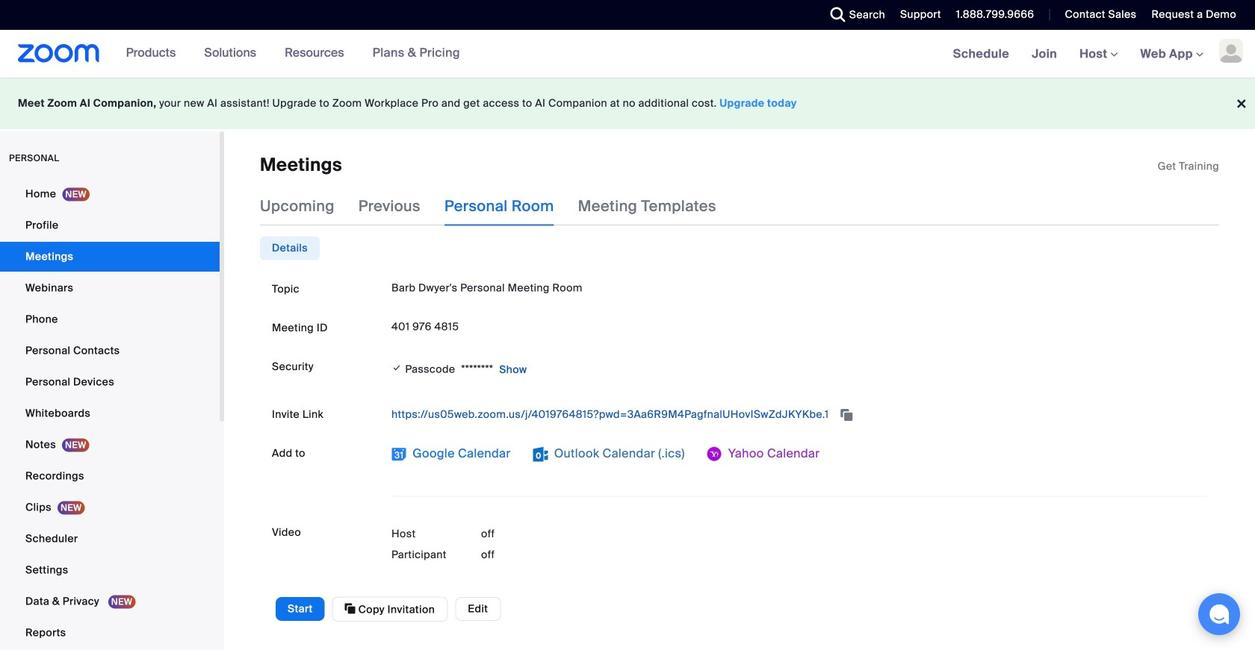 Task type: vqa. For each thing, say whether or not it's contained in the screenshot.
meetings navigation
yes



Task type: describe. For each thing, give the bounding box(es) containing it.
add to yahoo calendar image
[[707, 447, 722, 462]]

product information navigation
[[100, 30, 471, 78]]

profile picture image
[[1220, 39, 1243, 63]]

tabs of meeting tab list
[[260, 187, 740, 226]]

add to google calendar image
[[392, 447, 407, 462]]

open chat image
[[1209, 605, 1230, 625]]

copy image
[[345, 603, 356, 616]]

copy url image
[[839, 410, 854, 421]]



Task type: locate. For each thing, give the bounding box(es) containing it.
checked image
[[392, 361, 402, 376]]

banner
[[0, 30, 1255, 79]]

tab list
[[260, 236, 320, 260]]

personal menu menu
[[0, 179, 220, 650]]

tab
[[260, 236, 320, 260]]

meetings navigation
[[942, 30, 1255, 79]]

footer
[[0, 78, 1255, 129]]

add to outlook calendar (.ics) image
[[533, 447, 548, 462]]

application
[[1158, 159, 1220, 174]]

zoom logo image
[[18, 44, 100, 63]]



